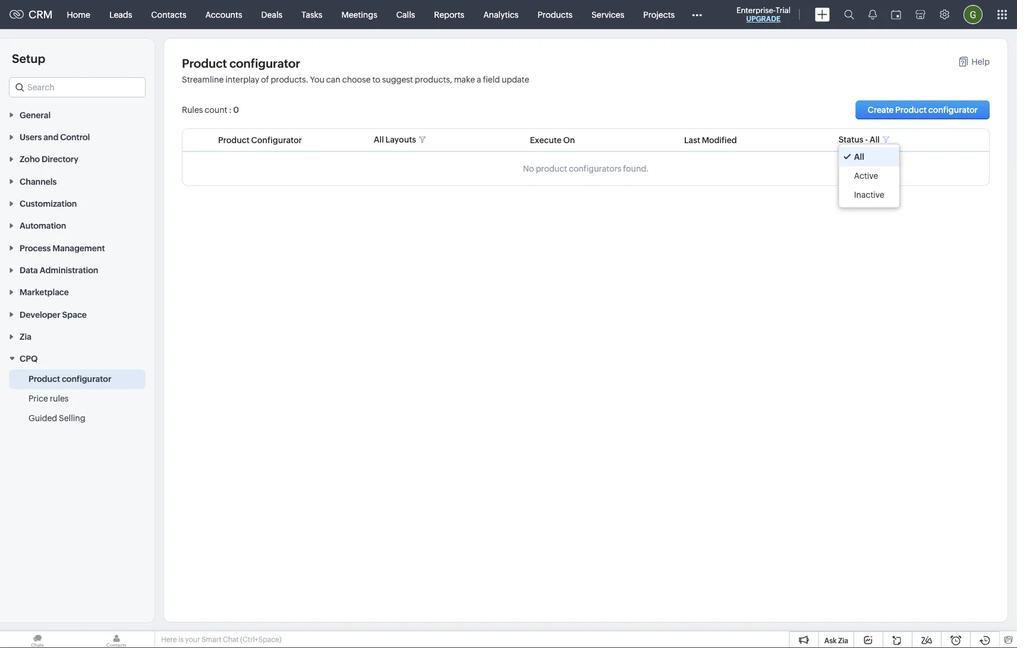 Task type: describe. For each thing, give the bounding box(es) containing it.
selling
[[59, 414, 85, 423]]

smart
[[201, 636, 221, 644]]

reports link
[[425, 0, 474, 29]]

all inside option
[[854, 152, 864, 162]]

count
[[205, 105, 227, 115]]

deals link
[[252, 0, 292, 29]]

ask zia
[[824, 637, 848, 645]]

create product configurator button
[[856, 100, 990, 119]]

profile element
[[956, 0, 990, 29]]

no product configurators found.
[[523, 164, 649, 174]]

guided selling link
[[29, 413, 85, 424]]

chat
[[223, 636, 239, 644]]

0
[[233, 105, 239, 115]]

setup
[[12, 52, 45, 65]]

streamline
[[182, 75, 224, 84]]

profile image
[[964, 5, 983, 24]]

configurator inside button
[[928, 105, 978, 115]]

products.
[[271, 75, 308, 84]]

execute
[[530, 135, 562, 145]]

choose
[[342, 75, 371, 84]]

is
[[178, 636, 184, 644]]

-
[[865, 135, 868, 144]]

tasks
[[301, 10, 322, 19]]

calls link
[[387, 0, 425, 29]]

to
[[372, 75, 380, 84]]

meetings link
[[332, 0, 387, 29]]

analytics link
[[474, 0, 528, 29]]

configurator inside "product configurator streamline interplay of products. you can choose to suggest products, make a field update"
[[229, 56, 300, 70]]

product down 0
[[218, 135, 250, 145]]

enterprise-trial upgrade
[[736, 6, 791, 23]]

inactive
[[854, 190, 884, 200]]

:
[[229, 105, 231, 115]]

trial
[[776, 6, 791, 15]]

crm link
[[10, 8, 53, 21]]

tasks link
[[292, 0, 332, 29]]

product configurator inside the cpq region
[[29, 375, 111, 384]]

services link
[[582, 0, 634, 29]]

found.
[[623, 164, 649, 174]]

create
[[868, 105, 894, 115]]

product
[[536, 164, 567, 174]]

analytics
[[483, 10, 519, 19]]

price rules link
[[29, 393, 69, 405]]

no
[[523, 164, 534, 174]]

contacts
[[151, 10, 186, 19]]

execute on
[[530, 135, 575, 145]]

your
[[185, 636, 200, 644]]

interplay
[[225, 75, 259, 84]]

products,
[[415, 75, 452, 84]]

cpq region
[[0, 370, 155, 429]]

contacts link
[[142, 0, 196, 29]]

home
[[67, 10, 90, 19]]

cpq button
[[0, 348, 155, 370]]

help
[[972, 57, 990, 67]]

products link
[[528, 0, 582, 29]]

crm
[[29, 8, 53, 21]]

you
[[310, 75, 325, 84]]

inactive option
[[839, 185, 899, 204]]

enterprise-
[[736, 6, 776, 15]]

rules
[[50, 394, 69, 404]]



Task type: locate. For each thing, give the bounding box(es) containing it.
all inside 'field'
[[870, 135, 880, 144]]

product up price rules link at the left of the page
[[29, 375, 60, 384]]

product
[[182, 56, 227, 70], [895, 105, 927, 115], [218, 135, 250, 145], [29, 375, 60, 384]]

product configurator link
[[29, 373, 111, 385]]

here is your smart chat (ctrl+space)
[[161, 636, 281, 644]]

deals
[[261, 10, 282, 19]]

1 horizontal spatial all
[[870, 135, 880, 144]]

0 horizontal spatial product configurator
[[29, 375, 111, 384]]

(ctrl+space)
[[240, 636, 281, 644]]

all right -
[[870, 135, 880, 144]]

status - all
[[839, 135, 880, 144]]

1 horizontal spatial product configurator
[[218, 135, 302, 145]]

modified
[[702, 135, 737, 145]]

0 vertical spatial product configurator
[[218, 135, 302, 145]]

0 vertical spatial all
[[870, 135, 880, 144]]

configurators
[[569, 164, 621, 174]]

zia
[[838, 637, 848, 645]]

guided selling
[[29, 414, 85, 423]]

a
[[477, 75, 481, 84]]

product configurator streamline interplay of products. you can choose to suggest products, make a field update
[[182, 56, 529, 84]]

make
[[454, 75, 475, 84]]

field
[[483, 75, 500, 84]]

update
[[502, 75, 529, 84]]

product inside "product configurator streamline interplay of products. you can choose to suggest products, make a field update"
[[182, 56, 227, 70]]

meetings
[[341, 10, 377, 19]]

accounts
[[205, 10, 242, 19]]

accounts link
[[196, 0, 252, 29]]

price rules
[[29, 394, 69, 404]]

leads link
[[100, 0, 142, 29]]

status
[[839, 135, 863, 144]]

ask
[[824, 637, 837, 645]]

calls
[[396, 10, 415, 19]]

product configurator down cpq dropdown button
[[29, 375, 111, 384]]

product configurator down 0
[[218, 135, 302, 145]]

home link
[[57, 0, 100, 29]]

list box
[[839, 144, 899, 207]]

list box containing all
[[839, 144, 899, 207]]

guided
[[29, 414, 57, 423]]

on
[[563, 135, 575, 145]]

reports
[[434, 10, 464, 19]]

configurator
[[229, 56, 300, 70], [928, 105, 978, 115], [251, 135, 302, 145], [62, 375, 111, 384]]

last
[[684, 135, 700, 145]]

calendar image
[[891, 10, 901, 19]]

all down 'status - all'
[[854, 152, 864, 162]]

all option
[[839, 147, 899, 166]]

product right create
[[895, 105, 927, 115]]

all
[[870, 135, 880, 144], [854, 152, 864, 162]]

product up streamline
[[182, 56, 227, 70]]

suggest
[[382, 75, 413, 84]]

projects
[[643, 10, 675, 19]]

projects link
[[634, 0, 684, 29]]

products
[[538, 10, 573, 19]]

can
[[326, 75, 340, 84]]

upgrade
[[746, 15, 781, 23]]

cpq
[[20, 354, 38, 364]]

contacts image
[[79, 632, 154, 649]]

configurator inside the cpq region
[[62, 375, 111, 384]]

product inside the cpq region
[[29, 375, 60, 384]]

product configurator
[[218, 135, 302, 145], [29, 375, 111, 384]]

last modified
[[684, 135, 737, 145]]

here
[[161, 636, 177, 644]]

rules
[[182, 105, 203, 115]]

leads
[[109, 10, 132, 19]]

chats image
[[0, 632, 75, 649]]

1 vertical spatial all
[[854, 152, 864, 162]]

create product configurator
[[868, 105, 978, 115]]

active
[[854, 171, 878, 181]]

price
[[29, 394, 48, 404]]

product inside button
[[895, 105, 927, 115]]

services
[[592, 10, 624, 19]]

active option
[[839, 166, 899, 185]]

1 vertical spatial product configurator
[[29, 375, 111, 384]]

of
[[261, 75, 269, 84]]

rules count : 0
[[182, 105, 239, 115]]

0 horizontal spatial all
[[854, 152, 864, 162]]

Status - All field
[[839, 134, 895, 146]]



Task type: vqa. For each thing, say whether or not it's contained in the screenshot.
Ask Zia
yes



